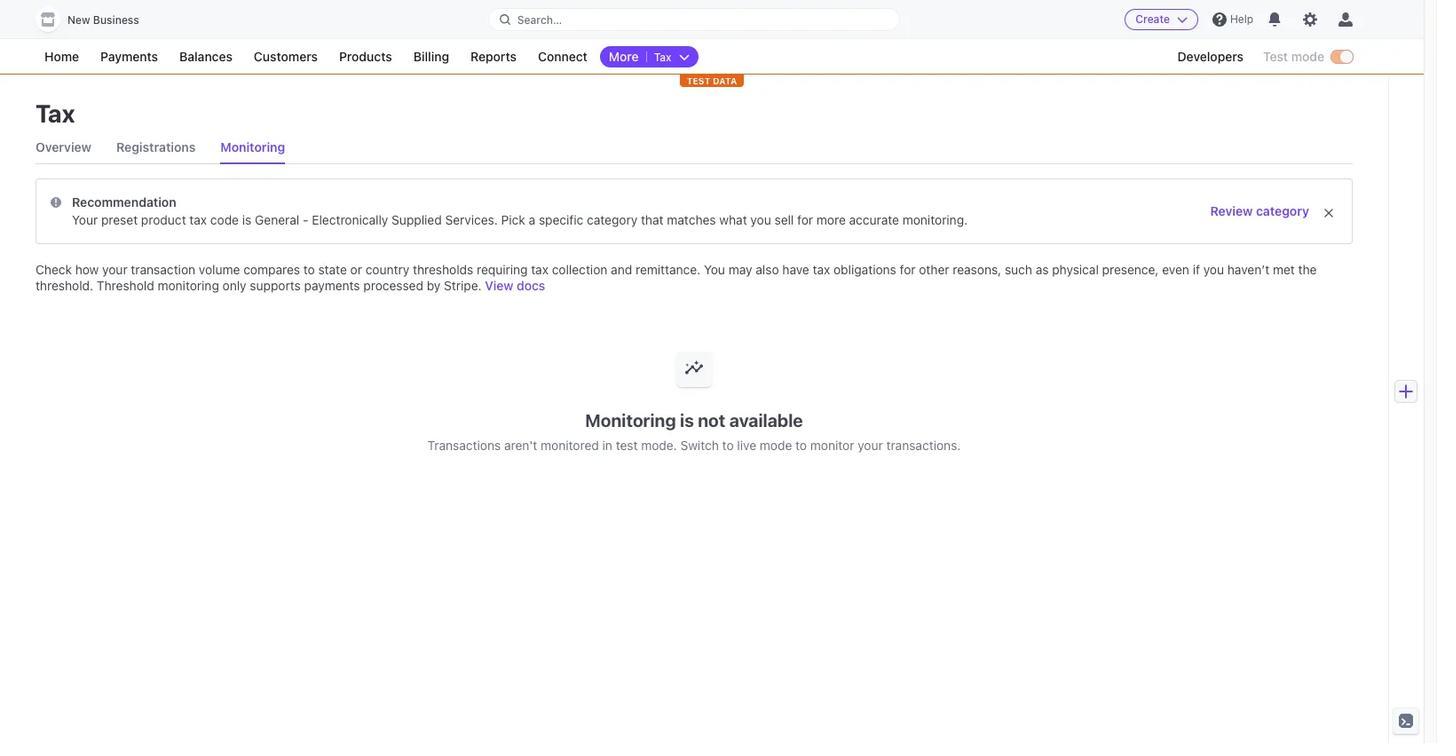 Task type: vqa. For each thing, say whether or not it's contained in the screenshot.
left refunds,
no



Task type: describe. For each thing, give the bounding box(es) containing it.
connect
[[538, 49, 588, 64]]

developers
[[1178, 49, 1244, 64]]

test mode
[[1263, 49, 1324, 64]]

state
[[318, 262, 347, 277]]

2 horizontal spatial to
[[795, 438, 807, 453]]

physical
[[1052, 262, 1099, 277]]

live
[[737, 438, 756, 453]]

more
[[609, 49, 639, 64]]

aren't
[[504, 438, 537, 453]]

category inside the recommendation your preset product tax code is general - electronically supplied services. pick a specific category that matches what you sell for more accurate monitoring.
[[587, 212, 638, 227]]

only
[[222, 278, 246, 293]]

presence,
[[1102, 262, 1159, 277]]

monitored
[[541, 438, 599, 453]]

services.
[[445, 212, 498, 227]]

compares
[[243, 262, 300, 277]]

balances link
[[171, 46, 241, 67]]

recommendation your preset product tax code is general - electronically supplied services. pick a specific category that matches what you sell for more accurate monitoring.
[[72, 194, 968, 227]]

thresholds
[[413, 262, 473, 277]]

product
[[141, 212, 186, 227]]

data
[[713, 75, 737, 86]]

not
[[698, 410, 726, 431]]

for inside check how your transaction volume compares to state or country thresholds requiring tax collection and remittance. you may also have tax obligations for other reasons, such as physical presence, even if you haven't met the threshold. threshold monitoring only supports payments processed by stripe.
[[900, 262, 916, 277]]

tab list containing overview
[[36, 131, 1353, 164]]

1 vertical spatial tax
[[36, 99, 75, 128]]

threshold.
[[36, 278, 93, 293]]

monitoring for monitoring is not available transactions aren't monitored in test mode. switch to live mode to monitor your transactions.
[[585, 410, 676, 431]]

is inside monitoring is not available transactions aren't monitored in test mode. switch to live mode to monitor your transactions.
[[680, 410, 694, 431]]

such
[[1005, 262, 1032, 277]]

overview
[[36, 139, 91, 154]]

your
[[72, 212, 98, 227]]

general
[[255, 212, 299, 227]]

you
[[704, 262, 725, 277]]

or
[[350, 262, 362, 277]]

category inside button
[[1256, 203, 1309, 218]]

accurate
[[849, 212, 899, 227]]

payments
[[100, 49, 158, 64]]

your inside check how your transaction volume compares to state or country thresholds requiring tax collection and remittance. you may also have tax obligations for other reasons, such as physical presence, even if you haven't met the threshold. threshold monitoring only supports payments processed by stripe.
[[102, 262, 128, 277]]

-
[[303, 212, 308, 227]]

collection
[[552, 262, 608, 277]]

new business button
[[36, 7, 157, 32]]

test
[[616, 438, 638, 453]]

billing
[[413, 49, 449, 64]]

stripe.
[[444, 278, 482, 293]]

other
[[919, 262, 949, 277]]

threshold
[[97, 278, 154, 293]]

supplied
[[392, 212, 442, 227]]

volume
[[199, 262, 240, 277]]

new business
[[67, 13, 139, 27]]

more
[[817, 212, 846, 227]]

monitoring.
[[903, 212, 968, 227]]

1 horizontal spatial to
[[722, 438, 734, 453]]

reports link
[[462, 46, 525, 67]]

obligations
[[834, 262, 896, 277]]

the
[[1298, 262, 1317, 277]]

payments
[[304, 278, 360, 293]]

new
[[67, 13, 90, 27]]

business
[[93, 13, 139, 27]]

2 horizontal spatial tax
[[813, 262, 830, 277]]

met
[[1273, 262, 1295, 277]]

monitoring
[[158, 278, 219, 293]]

connect link
[[529, 46, 596, 67]]

review
[[1210, 203, 1253, 218]]

have
[[782, 262, 809, 277]]

customers link
[[245, 46, 327, 67]]

products
[[339, 49, 392, 64]]

view docs link
[[485, 277, 545, 295]]

haven't
[[1228, 262, 1270, 277]]

review category
[[1210, 203, 1309, 218]]

0 vertical spatial mode
[[1291, 49, 1324, 64]]

search…
[[517, 13, 562, 26]]

transactions.
[[886, 438, 961, 453]]

test data
[[687, 75, 737, 86]]



Task type: locate. For each thing, give the bounding box(es) containing it.
your
[[102, 262, 128, 277], [858, 438, 883, 453]]

help button
[[1205, 5, 1261, 34]]

what
[[719, 212, 747, 227]]

country
[[366, 262, 409, 277]]

0 horizontal spatial your
[[102, 262, 128, 277]]

your right the monitor
[[858, 438, 883, 453]]

1 vertical spatial your
[[858, 438, 883, 453]]

1 vertical spatial monitoring
[[585, 410, 676, 431]]

0 vertical spatial monitoring
[[220, 139, 285, 154]]

mode right test
[[1291, 49, 1324, 64]]

0 vertical spatial you
[[750, 212, 771, 227]]

view docs
[[485, 278, 545, 293]]

to left state
[[303, 262, 315, 277]]

0 horizontal spatial is
[[242, 212, 251, 227]]

view
[[485, 278, 513, 293]]

you
[[750, 212, 771, 227], [1204, 262, 1224, 277]]

processed
[[363, 278, 423, 293]]

payments link
[[92, 46, 167, 67]]

products link
[[330, 46, 401, 67]]

code
[[210, 212, 239, 227]]

test
[[687, 75, 710, 86]]

Search… search field
[[489, 8, 900, 31]]

matches
[[667, 212, 716, 227]]

and
[[611, 262, 632, 277]]

tax left code
[[189, 212, 207, 227]]

registrations link
[[116, 131, 196, 163]]

is left the not
[[680, 410, 694, 431]]

1 vertical spatial for
[[900, 262, 916, 277]]

you left sell
[[750, 212, 771, 227]]

specific
[[539, 212, 583, 227]]

is
[[242, 212, 251, 227], [680, 410, 694, 431]]

how
[[75, 262, 99, 277]]

1 horizontal spatial category
[[1256, 203, 1309, 218]]

mode.
[[641, 438, 677, 453]]

switch
[[680, 438, 719, 453]]

mode down available
[[760, 438, 792, 453]]

category left that at the left
[[587, 212, 638, 227]]

mode
[[1291, 49, 1324, 64], [760, 438, 792, 453]]

0 horizontal spatial you
[[750, 212, 771, 227]]

monitoring inside monitoring is not available transactions aren't monitored in test mode. switch to live mode to monitor your transactions.
[[585, 410, 676, 431]]

0 horizontal spatial category
[[587, 212, 638, 227]]

you inside check how your transaction volume compares to state or country thresholds requiring tax collection and remittance. you may also have tax obligations for other reasons, such as physical presence, even if you haven't met the threshold. threshold monitoring only supports payments processed by stripe.
[[1204, 262, 1224, 277]]

check
[[36, 262, 72, 277]]

reports
[[471, 49, 517, 64]]

mode inside monitoring is not available transactions aren't monitored in test mode. switch to live mode to monitor your transactions.
[[760, 438, 792, 453]]

you inside the recommendation your preset product tax code is general - electronically supplied services. pick a specific category that matches what you sell for more accurate monitoring.
[[750, 212, 771, 227]]

for left other
[[900, 262, 916, 277]]

may
[[729, 262, 752, 277]]

create
[[1136, 12, 1170, 26]]

monitoring up general
[[220, 139, 285, 154]]

0 horizontal spatial mode
[[760, 438, 792, 453]]

test
[[1263, 49, 1288, 64]]

for right sell
[[797, 212, 813, 227]]

category left 'close' icon
[[1256, 203, 1309, 218]]

1 horizontal spatial tax
[[654, 51, 672, 64]]

overview link
[[36, 131, 91, 163]]

1 horizontal spatial mode
[[1291, 49, 1324, 64]]

0 horizontal spatial for
[[797, 212, 813, 227]]

even
[[1162, 262, 1189, 277]]

available
[[729, 410, 803, 431]]

is right code
[[242, 212, 251, 227]]

transactions
[[428, 438, 501, 453]]

review category button
[[1210, 202, 1309, 220]]

0 vertical spatial tax
[[654, 51, 672, 64]]

close image
[[1324, 208, 1334, 218]]

requiring
[[477, 262, 528, 277]]

if
[[1193, 262, 1200, 277]]

monitoring
[[220, 139, 285, 154], [585, 410, 676, 431]]

1 horizontal spatial you
[[1204, 262, 1224, 277]]

1 horizontal spatial monitoring
[[585, 410, 676, 431]]

tax
[[654, 51, 672, 64], [36, 99, 75, 128]]

billing link
[[405, 46, 458, 67]]

to left the monitor
[[795, 438, 807, 453]]

preset
[[101, 212, 138, 227]]

home
[[44, 49, 79, 64]]

1 vertical spatial is
[[680, 410, 694, 431]]

tax up overview at the left of page
[[36, 99, 75, 128]]

is inside the recommendation your preset product tax code is general - electronically supplied services. pick a specific category that matches what you sell for more accurate monitoring.
[[242, 212, 251, 227]]

tax right more
[[654, 51, 672, 64]]

monitoring link
[[220, 131, 285, 163]]

also
[[756, 262, 779, 277]]

in
[[602, 438, 612, 453]]

monitoring for monitoring
[[220, 139, 285, 154]]

electronically
[[312, 212, 388, 227]]

for
[[797, 212, 813, 227], [900, 262, 916, 277]]

tab list
[[36, 131, 1353, 164]]

0 horizontal spatial to
[[303, 262, 315, 277]]

pick
[[501, 212, 525, 227]]

to
[[303, 262, 315, 277], [722, 438, 734, 453], [795, 438, 807, 453]]

your up threshold
[[102, 262, 128, 277]]

0 vertical spatial your
[[102, 262, 128, 277]]

sell
[[775, 212, 794, 227]]

1 horizontal spatial is
[[680, 410, 694, 431]]

monitoring up test
[[585, 410, 676, 431]]

1 horizontal spatial tax
[[531, 262, 549, 277]]

as
[[1036, 262, 1049, 277]]

help
[[1230, 12, 1253, 26]]

recommendation
[[72, 194, 176, 209]]

your inside monitoring is not available transactions aren't monitored in test mode. switch to live mode to monitor your transactions.
[[858, 438, 883, 453]]

customers
[[254, 49, 318, 64]]

developers link
[[1169, 46, 1253, 67]]

1 horizontal spatial your
[[858, 438, 883, 453]]

a
[[529, 212, 535, 227]]

that
[[641, 212, 664, 227]]

monitor
[[810, 438, 854, 453]]

transaction
[[131, 262, 195, 277]]

balances
[[179, 49, 233, 64]]

category
[[1256, 203, 1309, 218], [587, 212, 638, 227]]

home link
[[36, 46, 88, 67]]

remittance.
[[636, 262, 701, 277]]

1 vertical spatial mode
[[760, 438, 792, 453]]

0 vertical spatial is
[[242, 212, 251, 227]]

0 horizontal spatial tax
[[189, 212, 207, 227]]

check how your transaction volume compares to state or country thresholds requiring tax collection and remittance. you may also have tax obligations for other reasons, such as physical presence, even if you haven't met the threshold. threshold monitoring only supports payments processed by stripe.
[[36, 262, 1317, 293]]

reasons,
[[953, 262, 1001, 277]]

you right if
[[1204, 262, 1224, 277]]

1 horizontal spatial for
[[900, 262, 916, 277]]

to left live
[[722, 438, 734, 453]]

supports
[[250, 278, 301, 293]]

docs
[[517, 278, 545, 293]]

by
[[427, 278, 441, 293]]

0 horizontal spatial tax
[[36, 99, 75, 128]]

tax right have
[[813, 262, 830, 277]]

Search… text field
[[489, 8, 900, 31]]

monitoring is not available transactions aren't monitored in test mode. switch to live mode to monitor your transactions.
[[428, 410, 961, 453]]

to inside check how your transaction volume compares to state or country thresholds requiring tax collection and remittance. you may also have tax obligations for other reasons, such as physical presence, even if you haven't met the threshold. threshold monitoring only supports payments processed by stripe.
[[303, 262, 315, 277]]

0 vertical spatial for
[[797, 212, 813, 227]]

create button
[[1125, 9, 1198, 30]]

tax
[[189, 212, 207, 227], [531, 262, 549, 277], [813, 262, 830, 277]]

tax up docs in the left of the page
[[531, 262, 549, 277]]

1 vertical spatial you
[[1204, 262, 1224, 277]]

0 horizontal spatial monitoring
[[220, 139, 285, 154]]

for inside the recommendation your preset product tax code is general - electronically supplied services. pick a specific category that matches what you sell for more accurate monitoring.
[[797, 212, 813, 227]]

tax inside the recommendation your preset product tax code is general - electronically supplied services. pick a specific category that matches what you sell for more accurate monitoring.
[[189, 212, 207, 227]]



